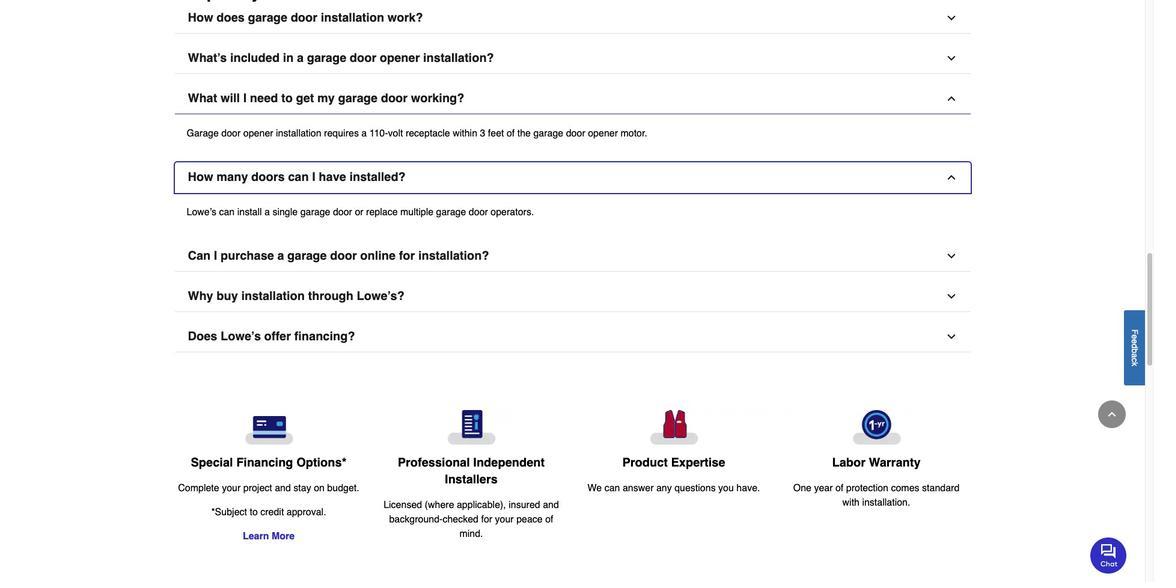 Task type: locate. For each thing, give the bounding box(es) containing it.
2 horizontal spatial can
[[605, 483, 620, 494]]

i right "can"
[[214, 249, 217, 263]]

chevron down image inside why buy installation through lowe's? "button"
[[946, 290, 958, 303]]

door
[[291, 11, 318, 25], [350, 51, 377, 65], [381, 91, 408, 105], [222, 128, 241, 139], [566, 128, 586, 139], [333, 207, 352, 218], [469, 207, 488, 218], [330, 249, 357, 263]]

1 vertical spatial your
[[495, 514, 514, 525]]

your inside licensed (where applicable), insured and background-checked for your peace of mind.
[[495, 514, 514, 525]]

2 chevron down image from the top
[[946, 290, 958, 303]]

door left online
[[330, 249, 357, 263]]

2 vertical spatial i
[[214, 249, 217, 263]]

project
[[243, 483, 272, 494]]

can for we
[[605, 483, 620, 494]]

year
[[815, 483, 833, 494]]

opener left motor.
[[588, 128, 618, 139]]

chevron down image inside what's included in a garage door opener installation? button
[[946, 52, 958, 64]]

to
[[282, 91, 293, 105], [250, 507, 258, 518]]

e up d
[[1131, 334, 1141, 339]]

installation down the get
[[276, 128, 322, 139]]

budget.
[[327, 483, 360, 494]]

chevron down image inside does lowe's offer financing? button
[[946, 331, 958, 343]]

1 horizontal spatial can
[[288, 170, 309, 184]]

a up k
[[1131, 353, 1141, 358]]

2 how from the top
[[188, 170, 213, 184]]

any
[[657, 483, 672, 494]]

2 vertical spatial chevron up image
[[1107, 408, 1119, 420]]

1 vertical spatial lowe's
[[221, 330, 261, 343]]

chevron up image inside what will i need to get my garage door working? button
[[946, 93, 958, 105]]

the
[[518, 128, 531, 139]]

2 vertical spatial can
[[605, 483, 620, 494]]

how for how does garage door installation work?
[[188, 11, 213, 25]]

0 vertical spatial of
[[507, 128, 515, 139]]

chevron down image for lowe's?
[[946, 290, 958, 303]]

receptacle
[[406, 128, 450, 139]]

what
[[188, 91, 217, 105]]

chevron up image inside how many doors can i have installed? button
[[946, 171, 958, 183]]

0 vertical spatial can
[[288, 170, 309, 184]]

1 vertical spatial how
[[188, 170, 213, 184]]

chevron up image inside scroll to top element
[[1107, 408, 1119, 420]]

background-
[[389, 514, 443, 525]]

how inside how does garage door installation work? button
[[188, 11, 213, 25]]

lowe's can install a single garage door or replace multiple garage door operators.
[[187, 207, 534, 218]]

1 vertical spatial and
[[543, 500, 559, 511]]

0 vertical spatial chevron down image
[[946, 250, 958, 262]]

1 how from the top
[[188, 11, 213, 25]]

of inside one year of protection comes standard with installation.
[[836, 483, 844, 494]]

2 vertical spatial chevron down image
[[946, 331, 958, 343]]

get
[[296, 91, 314, 105]]

your
[[222, 483, 241, 494], [495, 514, 514, 525]]

installation up does lowe's offer financing?
[[241, 289, 305, 303]]

garage right multiple
[[436, 207, 466, 218]]

your down insured
[[495, 514, 514, 525]]

0 horizontal spatial and
[[275, 483, 291, 494]]

professional independent installers
[[398, 456, 545, 487]]

a right purchase
[[278, 249, 284, 263]]

installation
[[321, 11, 385, 25], [276, 128, 322, 139], [241, 289, 305, 303]]

door right 'garage'
[[222, 128, 241, 139]]

many
[[217, 170, 248, 184]]

0 vertical spatial lowe's
[[187, 207, 217, 218]]

online
[[360, 249, 396, 263]]

chevron down image
[[946, 250, 958, 262], [946, 290, 958, 303], [946, 331, 958, 343]]

1 horizontal spatial to
[[282, 91, 293, 105]]

1 horizontal spatial of
[[546, 514, 554, 525]]

1 vertical spatial installation?
[[419, 249, 489, 263]]

i right will
[[243, 91, 247, 105]]

3 chevron down image from the top
[[946, 331, 958, 343]]

on
[[314, 483, 325, 494]]

2 vertical spatial installation
[[241, 289, 305, 303]]

installation inside button
[[321, 11, 385, 25]]

1 vertical spatial for
[[482, 514, 493, 525]]

(where
[[425, 500, 454, 511]]

licensed (where applicable), insured and background-checked for your peace of mind.
[[384, 500, 559, 540]]

for inside licensed (where applicable), insured and background-checked for your peace of mind.
[[482, 514, 493, 525]]

chevron down image for what's included in a garage door opener installation?
[[946, 52, 958, 64]]

and
[[275, 483, 291, 494], [543, 500, 559, 511]]

volt
[[388, 128, 403, 139]]

and right insured
[[543, 500, 559, 511]]

or
[[355, 207, 364, 218]]

we can answer any questions you have.
[[588, 483, 761, 494]]

and left 'stay'
[[275, 483, 291, 494]]

opener down the need
[[243, 128, 273, 139]]

0 horizontal spatial i
[[214, 249, 217, 263]]

0 vertical spatial for
[[399, 249, 415, 263]]

opener down work?
[[380, 51, 420, 65]]

i
[[243, 91, 247, 105], [312, 170, 316, 184], [214, 249, 217, 263]]

licensed
[[384, 500, 422, 511]]

how
[[188, 11, 213, 25], [188, 170, 213, 184]]

included
[[230, 51, 280, 65]]

complete your project and stay on budget.
[[178, 483, 360, 494]]

can left the install
[[219, 207, 235, 218]]

why
[[188, 289, 213, 303]]

have.
[[737, 483, 761, 494]]

working?
[[411, 91, 465, 105]]

standard
[[923, 483, 960, 494]]

0 vertical spatial installation?
[[424, 51, 494, 65]]

e
[[1131, 334, 1141, 339], [1131, 339, 1141, 344]]

1 vertical spatial chevron down image
[[946, 290, 958, 303]]

can right the we
[[605, 483, 620, 494]]

of left the
[[507, 128, 515, 139]]

how left many
[[188, 170, 213, 184]]

through
[[308, 289, 354, 303]]

operators.
[[491, 207, 534, 218]]

1 vertical spatial of
[[836, 483, 844, 494]]

2 e from the top
[[1131, 339, 1141, 344]]

0 vertical spatial and
[[275, 483, 291, 494]]

installation? down multiple
[[419, 249, 489, 263]]

2 chevron down image from the top
[[946, 52, 958, 64]]

special
[[191, 456, 233, 470]]

1 horizontal spatial for
[[482, 514, 493, 525]]

need
[[250, 91, 278, 105]]

comes
[[892, 483, 920, 494]]

lowe's
[[187, 207, 217, 218], [221, 330, 261, 343]]

chevron down image for how does garage door installation work?
[[946, 12, 958, 24]]

1 horizontal spatial i
[[243, 91, 247, 105]]

chevron down image
[[946, 12, 958, 24], [946, 52, 958, 64]]

0 horizontal spatial can
[[219, 207, 235, 218]]

what will i need to get my garage door working?
[[188, 91, 465, 105]]

how many doors can i have installed? button
[[175, 162, 971, 193]]

installation inside "button"
[[241, 289, 305, 303]]

to inside button
[[282, 91, 293, 105]]

chevron up image
[[946, 93, 958, 105], [946, 171, 958, 183], [1107, 408, 1119, 420]]

for down applicable),
[[482, 514, 493, 525]]

door up what will i need to get my garage door working?
[[350, 51, 377, 65]]

for inside can i purchase a garage door online for installation? button
[[399, 249, 415, 263]]

can right doors
[[288, 170, 309, 184]]

2 horizontal spatial of
[[836, 483, 844, 494]]

installation up "what's included in a garage door opener installation?"
[[321, 11, 385, 25]]

how many doors can i have installed?
[[188, 170, 406, 184]]

garage
[[187, 128, 219, 139]]

0 horizontal spatial your
[[222, 483, 241, 494]]

professional
[[398, 456, 470, 470]]

f
[[1131, 329, 1141, 334]]

a right in
[[297, 51, 304, 65]]

independent
[[474, 456, 545, 470]]

to left credit
[[250, 507, 258, 518]]

0 vertical spatial chevron down image
[[946, 12, 958, 24]]

credit
[[261, 507, 284, 518]]

1 horizontal spatial opener
[[380, 51, 420, 65]]

0 horizontal spatial to
[[250, 507, 258, 518]]

of right peace
[[546, 514, 554, 525]]

to left the get
[[282, 91, 293, 105]]

work?
[[388, 11, 423, 25]]

0 horizontal spatial lowe's
[[187, 207, 217, 218]]

for for installation?
[[399, 249, 415, 263]]

garage
[[248, 11, 288, 25], [307, 51, 347, 65], [338, 91, 378, 105], [534, 128, 564, 139], [301, 207, 331, 218], [436, 207, 466, 218], [288, 249, 327, 263]]

2 horizontal spatial opener
[[588, 128, 618, 139]]

0 vertical spatial chevron up image
[[946, 93, 958, 105]]

how inside how many doors can i have installed? button
[[188, 170, 213, 184]]

installation? up 'working?'
[[424, 51, 494, 65]]

product expertise
[[623, 456, 726, 470]]

lowe's inside button
[[221, 330, 261, 343]]

lowe's up "can"
[[187, 207, 217, 218]]

c
[[1131, 358, 1141, 362]]

of inside licensed (where applicable), insured and background-checked for your peace of mind.
[[546, 514, 554, 525]]

e up b
[[1131, 339, 1141, 344]]

checked
[[443, 514, 479, 525]]

i left have
[[312, 170, 316, 184]]

can inside button
[[288, 170, 309, 184]]

110-
[[370, 128, 388, 139]]

your up *subject
[[222, 483, 241, 494]]

of
[[507, 128, 515, 139], [836, 483, 844, 494], [546, 514, 554, 525]]

chevron down image inside can i purchase a garage door online for installation? button
[[946, 250, 958, 262]]

1 chevron down image from the top
[[946, 250, 958, 262]]

a left 110-
[[362, 128, 367, 139]]

1 vertical spatial chevron up image
[[946, 171, 958, 183]]

0 vertical spatial to
[[282, 91, 293, 105]]

a right the install
[[265, 207, 270, 218]]

chevron down image for garage
[[946, 250, 958, 262]]

2 vertical spatial of
[[546, 514, 554, 525]]

peace
[[517, 514, 543, 525]]

1 horizontal spatial and
[[543, 500, 559, 511]]

1 horizontal spatial your
[[495, 514, 514, 525]]

does
[[217, 11, 245, 25]]

1 horizontal spatial lowe's
[[221, 330, 261, 343]]

for right online
[[399, 249, 415, 263]]

garage right the
[[534, 128, 564, 139]]

of right 'year'
[[836, 483, 844, 494]]

learn more link
[[243, 531, 295, 542]]

0 vertical spatial how
[[188, 11, 213, 25]]

0 horizontal spatial for
[[399, 249, 415, 263]]

1 vertical spatial i
[[312, 170, 316, 184]]

1 chevron down image from the top
[[946, 12, 958, 24]]

garage right does
[[248, 11, 288, 25]]

how left does
[[188, 11, 213, 25]]

1 vertical spatial installation
[[276, 128, 322, 139]]

0 vertical spatial installation
[[321, 11, 385, 25]]

and inside licensed (where applicable), insured and background-checked for your peace of mind.
[[543, 500, 559, 511]]

warranty
[[870, 456, 921, 470]]

1 vertical spatial can
[[219, 207, 235, 218]]

1 vertical spatial chevron down image
[[946, 52, 958, 64]]

lowe's left offer
[[221, 330, 261, 343]]

a lowe's red vest icon. image
[[583, 410, 766, 445]]

opener
[[380, 51, 420, 65], [243, 128, 273, 139], [588, 128, 618, 139]]

how for how many doors can i have installed?
[[188, 170, 213, 184]]

chevron down image inside how does garage door installation work? button
[[946, 12, 958, 24]]



Task type: describe. For each thing, give the bounding box(es) containing it.
what will i need to get my garage door working? button
[[175, 84, 971, 114]]

one
[[794, 483, 812, 494]]

door up volt
[[381, 91, 408, 105]]

questions
[[675, 483, 716, 494]]

does lowe's offer financing?
[[188, 330, 355, 343]]

special financing options*
[[191, 456, 347, 470]]

offer
[[264, 330, 291, 343]]

door down what will i need to get my garage door working? button at top
[[566, 128, 586, 139]]

purchase
[[221, 249, 274, 263]]

protection
[[847, 483, 889, 494]]

lowe's?
[[357, 289, 405, 303]]

requires
[[324, 128, 359, 139]]

in
[[283, 51, 294, 65]]

0 horizontal spatial of
[[507, 128, 515, 139]]

door up in
[[291, 11, 318, 25]]

installers
[[445, 473, 498, 487]]

have
[[319, 170, 346, 184]]

does lowe's offer financing? button
[[175, 322, 971, 352]]

does
[[188, 330, 217, 343]]

installation.
[[863, 498, 911, 508]]

financing
[[236, 456, 293, 470]]

1 e from the top
[[1131, 334, 1141, 339]]

0 vertical spatial i
[[243, 91, 247, 105]]

doors
[[251, 170, 285, 184]]

can i purchase a garage door online for installation?
[[188, 249, 489, 263]]

stay
[[294, 483, 311, 494]]

mind.
[[460, 529, 483, 540]]

within
[[453, 128, 478, 139]]

a for in
[[297, 51, 304, 65]]

more
[[272, 531, 295, 542]]

b
[[1131, 348, 1141, 353]]

garage up why buy installation through lowe's?
[[288, 249, 327, 263]]

insured
[[509, 500, 541, 511]]

what's included in a garage door opener installation? button
[[175, 43, 971, 74]]

financing?
[[295, 330, 355, 343]]

3
[[480, 128, 486, 139]]

garage right single
[[301, 207, 331, 218]]

a for install
[[265, 207, 270, 218]]

multiple
[[401, 207, 434, 218]]

door left operators.
[[469, 207, 488, 218]]

garage door opener installation requires a 110-volt receptacle within 3 feet of the garage door opener motor.
[[187, 128, 648, 139]]

how does garage door installation work? button
[[175, 3, 971, 34]]

motor.
[[621, 128, 648, 139]]

a blue 1-year labor warranty icon. image
[[785, 410, 969, 445]]

options*
[[297, 456, 347, 470]]

learn
[[243, 531, 269, 542]]

product
[[623, 456, 668, 470]]

one year of protection comes standard with installation.
[[794, 483, 960, 508]]

why buy installation through lowe's? button
[[175, 281, 971, 312]]

answer
[[623, 483, 654, 494]]

buy
[[217, 289, 238, 303]]

2 horizontal spatial i
[[312, 170, 316, 184]]

0 vertical spatial your
[[222, 483, 241, 494]]

labor warranty
[[833, 456, 921, 470]]

you
[[719, 483, 734, 494]]

labor
[[833, 456, 866, 470]]

1 vertical spatial to
[[250, 507, 258, 518]]

can
[[188, 249, 211, 263]]

f e e d b a c k
[[1131, 329, 1141, 366]]

a for purchase
[[278, 249, 284, 263]]

chevron up image for how many doors can i have installed?
[[946, 171, 958, 183]]

approval.
[[287, 507, 326, 518]]

replace
[[366, 207, 398, 218]]

garage right in
[[307, 51, 347, 65]]

single
[[273, 207, 298, 218]]

what's
[[188, 51, 227, 65]]

scroll to top element
[[1099, 401, 1127, 428]]

d
[[1131, 344, 1141, 348]]

door left the or
[[333, 207, 352, 218]]

can i purchase a garage door online for installation? button
[[175, 241, 971, 272]]

how does garage door installation work?
[[188, 11, 423, 25]]

a dark blue credit card icon. image
[[177, 410, 361, 445]]

my
[[318, 91, 335, 105]]

can for lowe's
[[219, 207, 235, 218]]

0 horizontal spatial opener
[[243, 128, 273, 139]]

k
[[1131, 362, 1141, 366]]

why buy installation through lowe's?
[[188, 289, 406, 303]]

opener inside button
[[380, 51, 420, 65]]

chevron up image for what will i need to get my garage door working?
[[946, 93, 958, 105]]

garage right "my"
[[338, 91, 378, 105]]

install
[[237, 207, 262, 218]]

for for your
[[482, 514, 493, 525]]

*subject
[[211, 507, 247, 518]]

chat invite button image
[[1091, 537, 1128, 574]]

what's included in a garage door opener installation?
[[188, 51, 494, 65]]

applicable),
[[457, 500, 506, 511]]

expertise
[[672, 456, 726, 470]]

a dark blue background check icon. image
[[380, 410, 563, 445]]

we
[[588, 483, 602, 494]]

with
[[843, 498, 860, 508]]



Task type: vqa. For each thing, say whether or not it's contained in the screenshot.
Shop Vacuums & Accessories
no



